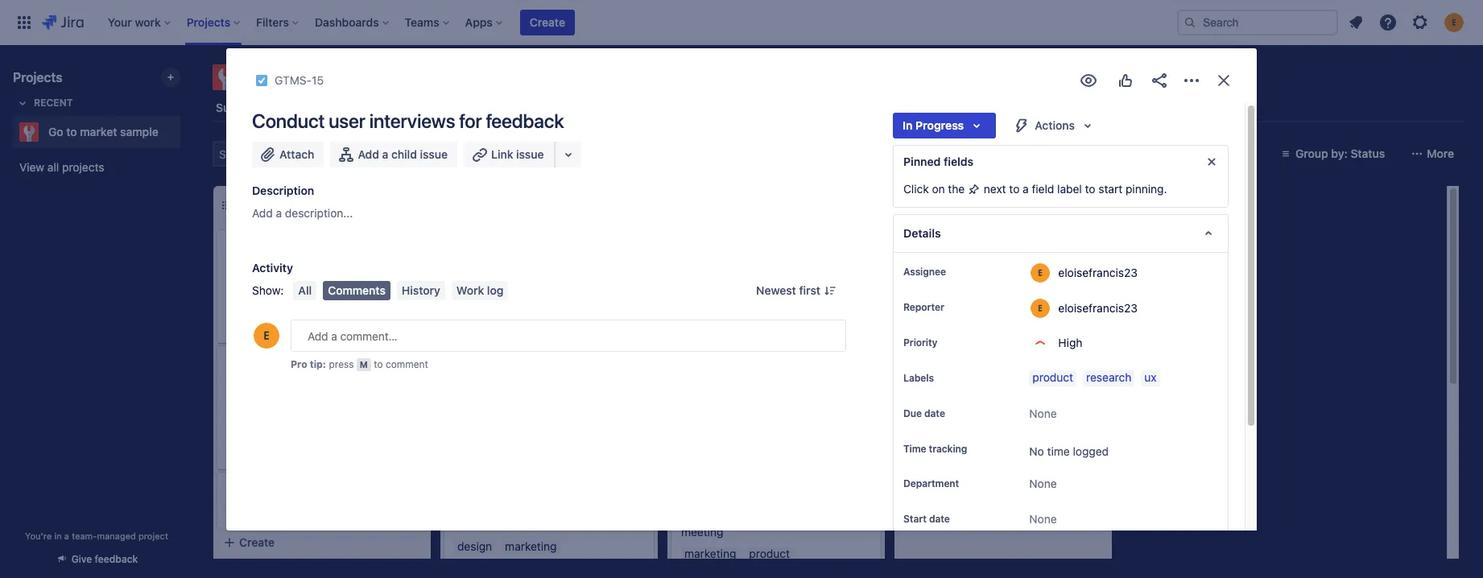 Task type: vqa. For each thing, say whether or not it's contained in the screenshot.
"Progress"
yes



Task type: locate. For each thing, give the bounding box(es) containing it.
1 horizontal spatial product
[[1033, 371, 1074, 384]]

1 vertical spatial feature
[[227, 499, 264, 513]]

0 horizontal spatial create button
[[213, 528, 431, 557]]

oct right 30
[[485, 318, 504, 329]]

go up "summary"
[[245, 66, 270, 89]]

create button inside primary element
[[520, 10, 575, 35]]

naming
[[975, 379, 1013, 393]]

highest image right time
[[1083, 435, 1096, 448]]

link issue button
[[464, 142, 556, 168]]

issue
[[420, 147, 448, 161], [517, 147, 544, 161]]

tab list containing board
[[203, 93, 1474, 122]]

2 issue from the left
[[517, 147, 544, 161]]

0 vertical spatial product
[[946, 241, 987, 255]]

product link
[[1030, 371, 1077, 387]]

add inside button
[[358, 147, 379, 161]]

a right in
[[64, 531, 69, 541]]

1 vertical spatial create
[[909, 241, 943, 255]]

none
[[1030, 407, 1058, 421], [1030, 477, 1058, 491], [1030, 513, 1058, 526]]

2 oct from the left
[[938, 318, 957, 329]]

share image
[[1150, 71, 1170, 90]]

profile image of eloisefrancis23 image
[[254, 323, 280, 349]]

2 vertical spatial none
[[1030, 513, 1058, 526]]

0 vertical spatial go
[[245, 66, 270, 89]]

2 horizontal spatial create
[[909, 241, 943, 255]]

date right start
[[930, 513, 950, 526]]

eloisefrancis23 up the high
[[1059, 301, 1138, 315]]

0 horizontal spatial create
[[239, 536, 275, 549]]

for up link issue button
[[459, 110, 482, 132]]

1 highest image from the top
[[1083, 338, 1096, 351]]

forms
[[507, 101, 541, 114]]

task image
[[227, 412, 240, 425], [909, 435, 922, 448]]

1 horizontal spatial create button
[[520, 10, 575, 35]]

issue right child
[[420, 147, 448, 161]]

0 vertical spatial go to market sample
[[245, 66, 421, 89]]

watch options: you are not watching this issue, 0 people watching image
[[1080, 71, 1099, 90]]

task image down 01 october 2023 icon at the right bottom of page
[[909, 338, 922, 351]]

copy link to issue image
[[321, 73, 334, 86]]

summary
[[216, 101, 267, 114]]

projects
[[13, 70, 63, 85]]

0 horizontal spatial feedback
[[95, 553, 138, 566]]

create column image
[[1129, 193, 1148, 212]]

none for due date
[[1030, 407, 1058, 421]]

0 vertical spatial for
[[459, 110, 482, 132]]

to down 'recent'
[[66, 125, 77, 139]]

1 done image from the top
[[1063, 338, 1076, 351]]

highest image up research
[[1083, 338, 1096, 351]]

add a child issue button
[[331, 142, 458, 168]]

1 vertical spatial feedback
[[95, 553, 138, 566]]

the
[[949, 182, 965, 196]]

description
[[252, 184, 314, 197]]

details element
[[893, 214, 1229, 253]]

market up list
[[295, 66, 355, 89]]

0 vertical spatial low image
[[401, 316, 414, 329]]

task image
[[255, 74, 268, 87], [227, 316, 240, 329], [682, 322, 694, 335], [909, 338, 922, 351], [227, 545, 240, 558]]

0 vertical spatial date
[[925, 408, 946, 420]]

menu bar
[[290, 281, 512, 301]]

0 horizontal spatial for
[[350, 483, 364, 497]]

gtms- for 1
[[701, 323, 734, 335]]

task image down sales
[[227, 412, 240, 425]]

view all projects
[[19, 160, 104, 174]]

14 inside gtms-14 link
[[961, 435, 973, 447]]

task image for gtms-16
[[227, 316, 240, 329]]

done image up product link
[[1063, 338, 1076, 351]]

2 low image from the top
[[401, 545, 414, 558]]

1 vertical spatial highest image
[[1083, 435, 1096, 448]]

1 vertical spatial none
[[1030, 477, 1058, 491]]

menu bar inside conduct user interviews for feedback dialog
[[290, 281, 512, 301]]

ux link
[[1142, 371, 1161, 387]]

nov
[[256, 296, 276, 306]]

1 done image from the top
[[1063, 338, 1076, 351]]

add left child
[[358, 147, 379, 161]]

done image right no
[[1063, 435, 1076, 448]]

eloisefrancis23 down details element
[[1059, 265, 1138, 279]]

date left due date pin to top. only you can see pinned fields. icon
[[925, 408, 946, 420]]

add
[[358, 147, 379, 161], [252, 206, 273, 220]]

history
[[402, 284, 441, 297]]

0 horizontal spatial oct
[[485, 318, 504, 329]]

gtms- for 14
[[928, 435, 961, 447]]

click on the
[[904, 182, 968, 196]]

16
[[280, 316, 291, 328]]

progress
[[916, 118, 965, 132]]

done image right no
[[1063, 435, 1076, 448]]

done image
[[1063, 338, 1076, 351], [1063, 435, 1076, 448]]

1 horizontal spatial oct
[[938, 318, 957, 329]]

1 vertical spatial eloisefrancis23 image
[[624, 461, 643, 480]]

0 vertical spatial sample
[[359, 66, 421, 89]]

1 vertical spatial go to market sample
[[48, 125, 159, 139]]

feedback up link issue
[[486, 110, 564, 132]]

a left child
[[382, 147, 389, 161]]

0 horizontal spatial kickoff
[[258, 357, 293, 371]]

14 november 2023 image
[[230, 295, 243, 308]]

label
[[1058, 182, 1083, 196]]

0 horizontal spatial go
[[48, 125, 63, 139]]

department
[[904, 478, 960, 490]]

2 none from the top
[[1030, 477, 1058, 491]]

1 issue from the left
[[420, 147, 448, 161]]

for inside dialog
[[459, 110, 482, 132]]

1 vertical spatial product
[[1033, 371, 1074, 384]]

view
[[19, 160, 44, 174]]

1 vertical spatial date
[[930, 513, 950, 526]]

0 vertical spatial none
[[1030, 407, 1058, 421]]

and
[[726, 509, 745, 523]]

1 none from the top
[[1030, 407, 1058, 421]]

add right to
[[252, 206, 273, 220]]

attach
[[280, 147, 315, 161]]

all
[[47, 160, 59, 174]]

add people image
[[414, 144, 433, 164]]

next to a field label to start pinning.
[[981, 182, 1168, 196]]

market
[[295, 66, 355, 89], [80, 125, 117, 139]]

jira image
[[42, 13, 84, 32], [42, 13, 84, 32]]

project settings
[[814, 101, 898, 114]]

1 vertical spatial done image
[[1063, 435, 1076, 448]]

1 vertical spatial add
[[252, 206, 273, 220]]

1 horizontal spatial add
[[358, 147, 379, 161]]

child
[[392, 147, 417, 161]]

reporter
[[904, 301, 945, 313]]

eloisefrancis23 image
[[379, 141, 404, 167], [624, 461, 643, 480]]

vote options: no one has voted for this issue yet. image
[[1117, 71, 1136, 90]]

2 done image from the top
[[1063, 435, 1076, 448]]

on
[[933, 182, 946, 196]]

menu bar containing all
[[290, 281, 512, 301]]

go to market sample up list
[[245, 66, 421, 89]]

go to market sample
[[245, 66, 421, 89], [48, 125, 159, 139]]

log
[[487, 284, 504, 297]]

1 vertical spatial kickoff
[[803, 509, 838, 523]]

Search field
[[1178, 10, 1339, 35]]

01
[[925, 318, 936, 329]]

1 vertical spatial low image
[[401, 545, 414, 558]]

1 vertical spatial for
[[350, 483, 364, 497]]

1 horizontal spatial feature
[[935, 379, 972, 393]]

1 vertical spatial market
[[80, 125, 117, 139]]

create product guides
[[909, 241, 1025, 255]]

2 highest image from the top
[[1083, 435, 1096, 448]]

0 vertical spatial highest image
[[1083, 338, 1096, 351]]

task image left "gtms-1" link
[[682, 322, 694, 335]]

Add a comment… field
[[291, 320, 847, 352]]

1
[[734, 323, 739, 335]]

0 vertical spatial feedback
[[486, 110, 564, 132]]

timeline link
[[440, 93, 491, 122]]

0 horizontal spatial sample
[[120, 125, 159, 139]]

gtms- inside conduct user interviews for feedback dialog
[[275, 73, 312, 87]]

feature down update
[[227, 499, 264, 513]]

1 horizontal spatial kickoff
[[803, 509, 838, 523]]

1 horizontal spatial 14
[[961, 435, 973, 447]]

kickoff down profile image of eloisefrancis23
[[258, 357, 293, 371]]

projects
[[62, 160, 104, 174]]

0 vertical spatial task image
[[227, 412, 240, 425]]

kickoff right marketing at the right of page
[[803, 509, 838, 523]]

feedback
[[486, 110, 564, 132], [95, 553, 138, 566]]

update documentation for feature update
[[227, 483, 364, 513]]

1 horizontal spatial market
[[295, 66, 355, 89]]

1 horizontal spatial task image
[[909, 435, 922, 448]]

you're
[[25, 531, 52, 541]]

collapse recent projects image
[[13, 93, 32, 113]]

pages link
[[557, 93, 596, 122]]

feature up due date pin to top. only you can see pinned fields. icon
[[935, 379, 972, 393]]

newest
[[757, 284, 797, 297]]

date
[[925, 408, 946, 420], [930, 513, 950, 526]]

0 vertical spatial create
[[530, 15, 566, 29]]

done image up product link
[[1063, 338, 1076, 351]]

create
[[530, 15, 566, 29], [909, 241, 943, 255], [239, 536, 275, 549]]

market up view all projects link
[[80, 125, 117, 139]]

task image left 'gtms-21' link
[[227, 545, 240, 558]]

due date pin to top. only you can see pinned fields. image
[[949, 408, 962, 421]]

30 october 2023 image
[[458, 317, 470, 330]]

give feedback
[[71, 553, 138, 566]]

details
[[904, 226, 941, 240]]

1 oct from the left
[[485, 318, 504, 329]]

gtms-14 link
[[928, 435, 973, 448]]

view all projects link
[[13, 153, 180, 182]]

14 down due date pin to top. only you can see pinned fields. icon
[[961, 435, 973, 447]]

go to market sample up view all projects link
[[48, 125, 159, 139]]

priority
[[904, 337, 938, 349]]

2 vertical spatial create
[[239, 536, 275, 549]]

gtms-1 link
[[701, 322, 739, 336]]

click
[[904, 182, 929, 196]]

for right documentation
[[350, 483, 364, 497]]

assignee
[[904, 266, 947, 278]]

product down the high
[[1033, 371, 1074, 384]]

2 done image from the top
[[1063, 435, 1076, 448]]

1 vertical spatial done image
[[1063, 435, 1076, 448]]

1 horizontal spatial go
[[245, 66, 270, 89]]

close image
[[1215, 71, 1234, 90]]

pinning.
[[1126, 182, 1168, 196]]

14 nov
[[243, 296, 276, 306]]

task image down due at bottom right
[[909, 435, 922, 448]]

feedback down 'managed'
[[95, 553, 138, 566]]

1 horizontal spatial sample
[[359, 66, 421, 89]]

done image for gtms-13
[[1063, 338, 1076, 351]]

21
[[280, 546, 291, 558]]

0 vertical spatial eloisefrancis23 image
[[379, 141, 404, 167]]

go down 'recent'
[[48, 125, 63, 139]]

3 none from the top
[[1030, 513, 1058, 526]]

task image for gtms-21
[[227, 545, 240, 558]]

tracking
[[929, 443, 968, 455]]

oct down reporter pin to top. only you can see pinned fields. image
[[938, 318, 957, 329]]

sample up the calendar
[[359, 66, 421, 89]]

0 horizontal spatial market
[[80, 125, 117, 139]]

date for due date
[[925, 408, 946, 420]]

a left field
[[1023, 182, 1029, 196]]

done image
[[1063, 338, 1076, 351], [1063, 435, 1076, 448]]

0 vertical spatial done image
[[1063, 338, 1076, 351]]

0 horizontal spatial add
[[252, 206, 273, 220]]

0 vertical spatial market
[[295, 66, 355, 89]]

a
[[382, 147, 389, 161], [1023, 182, 1029, 196], [276, 206, 282, 220], [64, 531, 69, 541]]

low image
[[401, 316, 414, 329], [401, 545, 414, 558]]

list
[[337, 101, 356, 114]]

1 low image from the top
[[401, 316, 414, 329]]

highest image
[[1083, 338, 1096, 351], [1083, 435, 1096, 448]]

create banner
[[0, 0, 1484, 45]]

0 horizontal spatial task image
[[227, 412, 240, 425]]

product left guides
[[946, 241, 987, 255]]

0 vertical spatial feature
[[935, 379, 972, 393]]

1 vertical spatial eloisefrancis23
[[1059, 301, 1138, 315]]

0 vertical spatial add
[[358, 147, 379, 161]]

gtms-21 link
[[247, 545, 291, 559]]

activity
[[252, 261, 293, 275]]

newest first button
[[747, 281, 847, 301]]

1 vertical spatial 14
[[961, 435, 973, 447]]

time
[[1048, 445, 1070, 458]]

tab list
[[203, 93, 1474, 122]]

sample up view all projects link
[[120, 125, 159, 139]]

issue right link
[[517, 147, 544, 161]]

14 left nov at the bottom left of page
[[243, 296, 254, 306]]

0 vertical spatial eloisefrancis23
[[1059, 265, 1138, 279]]

low image for gtms-16
[[401, 316, 414, 329]]

0 vertical spatial done image
[[1063, 338, 1076, 351]]

1 horizontal spatial create
[[530, 15, 566, 29]]

none for start date
[[1030, 513, 1058, 526]]

to right next
[[1010, 182, 1020, 196]]

add for add a child issue
[[358, 147, 379, 161]]

none for department
[[1030, 477, 1058, 491]]

comments
[[328, 284, 386, 297]]

0 horizontal spatial 14
[[243, 296, 254, 306]]

feedback inside dialog
[[486, 110, 564, 132]]

1 horizontal spatial for
[[459, 110, 482, 132]]

create button
[[520, 10, 575, 35], [213, 528, 431, 557]]

kickoff
[[258, 357, 293, 371], [803, 509, 838, 523]]

board
[[286, 101, 318, 114]]

gtms-14
[[928, 435, 973, 447]]

sample
[[359, 66, 421, 89], [120, 125, 159, 139]]

0 horizontal spatial issue
[[420, 147, 448, 161]]

task image down 14 november 2023 image
[[227, 316, 240, 329]]

to do 4
[[238, 198, 280, 212]]

1 vertical spatial task image
[[909, 435, 922, 448]]

0 horizontal spatial feature
[[227, 499, 264, 513]]

newest first image
[[824, 284, 837, 297]]

1 horizontal spatial eloisefrancis23 image
[[624, 461, 643, 480]]

1 horizontal spatial issue
[[517, 147, 544, 161]]

1 eloisefrancis23 from the top
[[1059, 265, 1138, 279]]

1 horizontal spatial feedback
[[486, 110, 564, 132]]

0 vertical spatial create button
[[520, 10, 575, 35]]



Task type: describe. For each thing, give the bounding box(es) containing it.
high
[[1059, 336, 1083, 350]]

press
[[329, 359, 354, 371]]

30
[[470, 318, 483, 329]]

1 vertical spatial go
[[48, 125, 63, 139]]

no time logged
[[1030, 445, 1109, 458]]

kickoff inside product and marketing kickoff meeting
[[803, 509, 838, 523]]

logged
[[1073, 445, 1109, 458]]

gtms-21
[[247, 546, 291, 558]]

gtms-1
[[701, 323, 739, 335]]

in
[[903, 118, 913, 132]]

documentation
[[268, 483, 347, 497]]

history button
[[397, 281, 445, 301]]

product
[[682, 509, 723, 523]]

add for add a description...
[[252, 206, 273, 220]]

actions button
[[1003, 113, 1108, 139]]

guides
[[990, 241, 1025, 255]]

tip:
[[310, 359, 326, 371]]

gtms-15 link
[[275, 71, 324, 90]]

in progress button
[[893, 113, 997, 139]]

date for start date
[[930, 513, 950, 526]]

launch ad campaign
[[227, 241, 335, 255]]

gtms- for 15
[[275, 73, 312, 87]]

work
[[457, 284, 484, 297]]

feature inside update documentation for feature update
[[227, 499, 264, 513]]

actions
[[1035, 118, 1076, 132]]

low image for gtms-21
[[401, 545, 414, 558]]

marketing
[[748, 509, 800, 523]]

1 horizontal spatial go to market sample
[[245, 66, 421, 89]]

first
[[800, 284, 821, 297]]

new feature naming
[[909, 379, 1013, 393]]

project
[[139, 531, 168, 541]]

14 november 2023 image
[[230, 295, 243, 308]]

forms link
[[504, 93, 544, 122]]

2
[[977, 198, 984, 212]]

no
[[1030, 445, 1045, 458]]

work log
[[457, 284, 504, 297]]

product inside conduct user interviews for feedback dialog
[[1033, 371, 1074, 384]]

feedback inside button
[[95, 553, 138, 566]]

oct for 01 oct
[[938, 318, 957, 329]]

for inside update documentation for feature update
[[350, 483, 364, 497]]

labels
[[904, 372, 934, 384]]

link issue
[[491, 147, 544, 161]]

launched
[[919, 200, 970, 210]]

meeting
[[682, 525, 724, 539]]

task image up "summary"
[[255, 74, 268, 87]]

gtms- for 13
[[928, 339, 961, 351]]

done image for 14
[[1063, 435, 1076, 448]]

oct for 30 oct
[[485, 318, 504, 329]]

30 oct
[[470, 318, 504, 329]]

new
[[909, 379, 932, 393]]

launched 2
[[919, 198, 984, 212]]

time
[[904, 443, 927, 455]]

department pin to top. only you can see pinned fields. image
[[963, 478, 976, 491]]

Search board text field
[[214, 143, 337, 165]]

done image for gtms-14
[[1063, 435, 1076, 448]]

2 eloisefrancis23 from the top
[[1059, 301, 1138, 315]]

hide message image
[[1203, 152, 1222, 172]]

in
[[54, 531, 62, 541]]

give
[[71, 553, 92, 566]]

user
[[329, 110, 366, 132]]

show:
[[252, 284, 284, 297]]

0 horizontal spatial eloisefrancis23 image
[[379, 141, 404, 167]]

time tracking
[[904, 443, 968, 455]]

1 vertical spatial create button
[[213, 528, 431, 557]]

settings
[[855, 101, 898, 114]]

conduct user interviews for feedback dialog
[[226, 48, 1258, 578]]

conduct user interviews for feedback
[[252, 110, 564, 132]]

managed
[[97, 531, 136, 541]]

30 october 2023 image
[[458, 317, 470, 330]]

to left start
[[1086, 182, 1096, 196]]

comment
[[386, 359, 428, 371]]

link
[[491, 147, 514, 161]]

4
[[273, 198, 280, 212]]

0 vertical spatial kickoff
[[258, 357, 293, 371]]

in progress
[[903, 118, 965, 132]]

reporter pin to top. only you can see pinned fields. image
[[948, 301, 961, 314]]

you're in a team-managed project
[[25, 531, 168, 541]]

create inside primary element
[[530, 15, 566, 29]]

due
[[904, 408, 922, 420]]

highest image for 14
[[1083, 435, 1096, 448]]

fields
[[944, 155, 974, 168]]

search image
[[1184, 16, 1197, 29]]

pinned fields
[[904, 155, 974, 168]]

highest image for 13
[[1083, 338, 1096, 351]]

due date
[[904, 408, 946, 420]]

next
[[984, 182, 1007, 196]]

gtms- for 16
[[247, 316, 280, 328]]

attach button
[[252, 142, 324, 168]]

add a description...
[[252, 206, 353, 220]]

all
[[298, 284, 312, 297]]

list link
[[334, 93, 359, 122]]

gtms-13 link
[[928, 338, 972, 352]]

gtms- for 21
[[247, 546, 280, 558]]

ad
[[268, 241, 281, 255]]

research
[[1087, 371, 1132, 384]]

calendar link
[[372, 93, 427, 122]]

start
[[904, 513, 927, 526]]

task image for gtms-13
[[909, 338, 922, 351]]

01 october 2023 image
[[912, 317, 925, 330]]

task image for gtms-1
[[682, 322, 694, 335]]

calendar
[[376, 101, 423, 114]]

to
[[238, 200, 250, 210]]

01 october 2023 image
[[912, 317, 925, 330]]

add a child issue
[[358, 147, 448, 161]]

done image for 13
[[1063, 338, 1076, 351]]

product and marketing kickoff meeting
[[682, 509, 838, 539]]

primary element
[[10, 0, 1178, 45]]

sales kickoff
[[227, 357, 293, 371]]

actions image
[[1183, 71, 1202, 90]]

1 vertical spatial sample
[[120, 125, 159, 139]]

pro
[[291, 359, 307, 371]]

newest first
[[757, 284, 821, 297]]

ux
[[1145, 371, 1157, 384]]

pro tip: press m to comment
[[291, 359, 428, 371]]

pages
[[560, 101, 593, 114]]

15
[[312, 73, 324, 87]]

timeline
[[443, 101, 488, 114]]

campaign
[[284, 241, 335, 255]]

sales
[[227, 357, 255, 371]]

team-
[[72, 531, 97, 541]]

to left 15
[[274, 66, 291, 89]]

0 vertical spatial 14
[[243, 296, 254, 306]]

comments button
[[323, 281, 391, 301]]

0 horizontal spatial product
[[946, 241, 987, 255]]

a right do
[[276, 206, 282, 220]]

a inside button
[[382, 147, 389, 161]]

start
[[1099, 182, 1123, 196]]

to right m
[[374, 359, 383, 371]]

0 horizontal spatial go to market sample
[[48, 125, 159, 139]]



